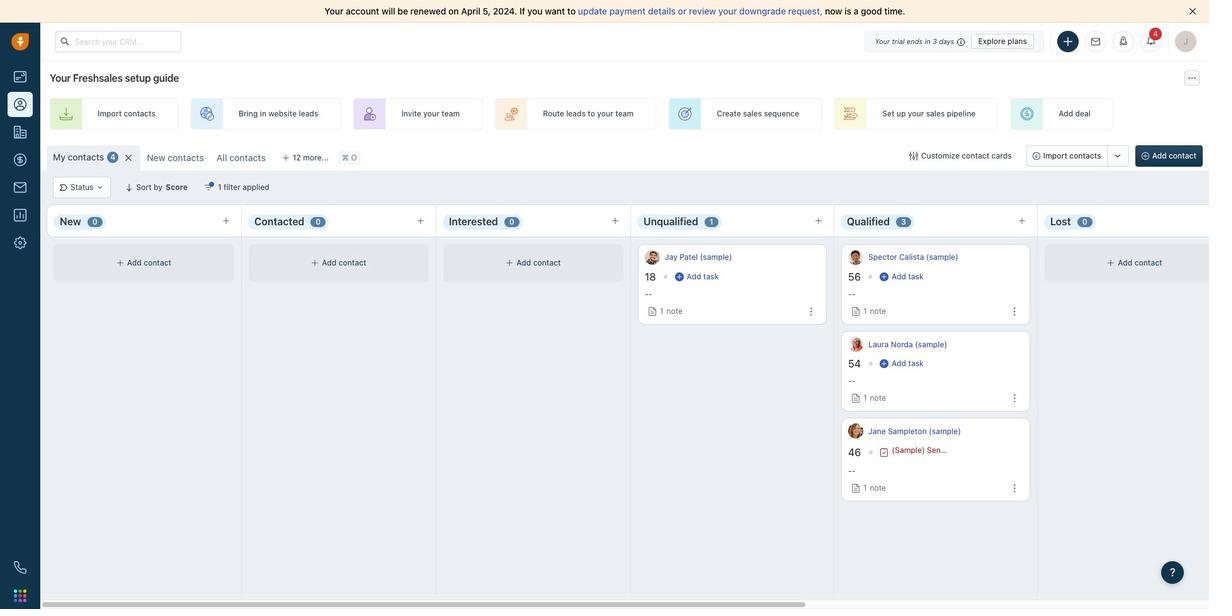 Task type: describe. For each thing, give the bounding box(es) containing it.
1 horizontal spatial j image
[[848, 424, 863, 439]]

freshworks switcher image
[[14, 590, 26, 602]]

0 vertical spatial container_wx8msf4aqz5i3rn1 image
[[204, 183, 213, 192]]

l image
[[848, 337, 863, 352]]



Task type: locate. For each thing, give the bounding box(es) containing it.
0 horizontal spatial j image
[[645, 250, 660, 265]]

1 vertical spatial j image
[[848, 424, 863, 439]]

2 horizontal spatial container_wx8msf4aqz5i3rn1 image
[[675, 273, 684, 281]]

1 horizontal spatial container_wx8msf4aqz5i3rn1 image
[[311, 259, 319, 267]]

2 vertical spatial container_wx8msf4aqz5i3rn1 image
[[675, 273, 684, 281]]

what's new image
[[1119, 37, 1128, 45]]

phone image
[[14, 562, 26, 574]]

container_wx8msf4aqz5i3rn1 image
[[204, 183, 213, 192], [311, 259, 319, 267], [675, 273, 684, 281]]

send email image
[[1091, 38, 1100, 46]]

close image
[[1189, 8, 1196, 15]]

container_wx8msf4aqz5i3rn1 image
[[909, 152, 918, 161], [60, 184, 67, 191], [97, 184, 104, 191], [116, 259, 124, 267], [506, 259, 513, 267], [1107, 259, 1115, 267], [880, 273, 888, 281], [880, 360, 889, 368], [880, 448, 889, 457]]

0 horizontal spatial container_wx8msf4aqz5i3rn1 image
[[204, 183, 213, 192]]

phone element
[[8, 555, 33, 581]]

1 vertical spatial container_wx8msf4aqz5i3rn1 image
[[311, 259, 319, 267]]

s image
[[848, 250, 863, 265]]

group
[[1026, 145, 1129, 167]]

Search your CRM... text field
[[55, 31, 181, 52]]

j image
[[645, 250, 660, 265], [848, 424, 863, 439]]

0 vertical spatial j image
[[645, 250, 660, 265]]



